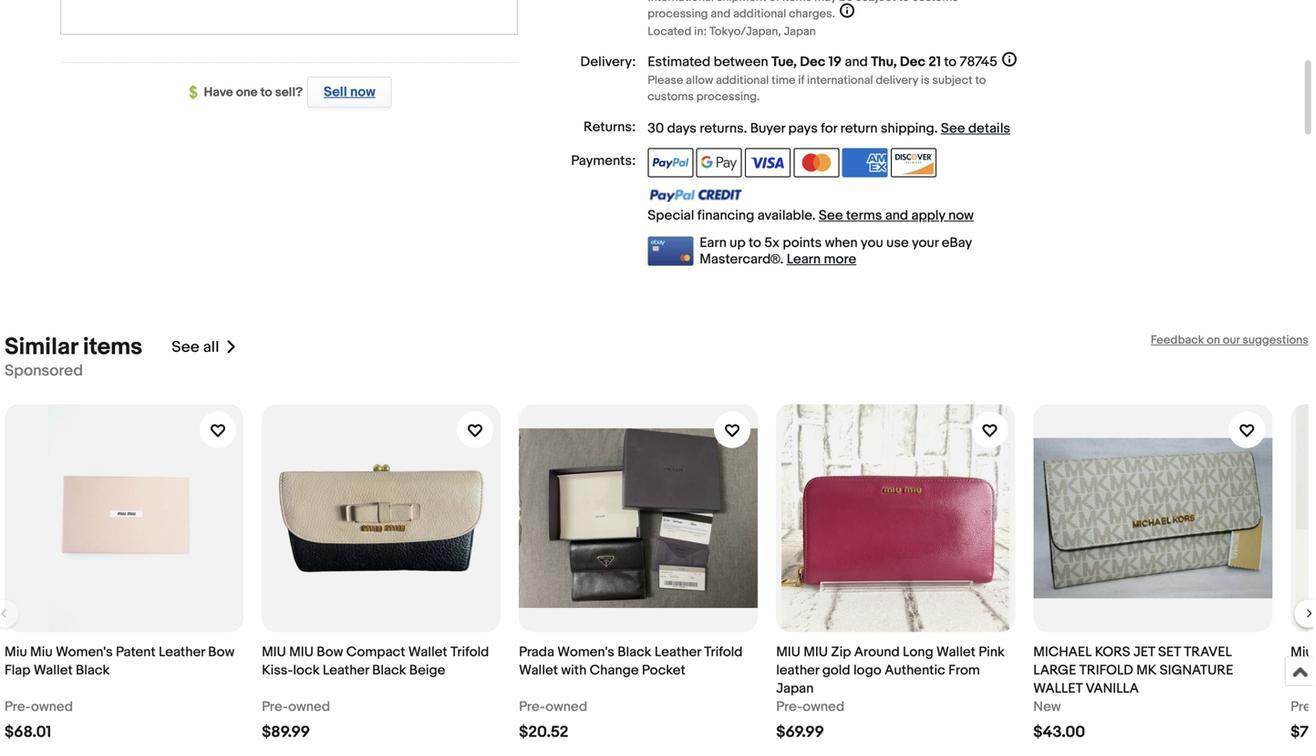 Task type: describe. For each thing, give the bounding box(es) containing it.
pre- for prada women's black leather trifold wallet with change pocket
[[519, 699, 546, 716]]

please
[[648, 73, 683, 88]]

see terms and apply now link
[[819, 208, 974, 224]]

terms
[[846, 208, 882, 224]]

beige
[[409, 663, 445, 679]]

New text field
[[1034, 698, 1061, 716]]

from
[[949, 663, 980, 679]]

located in: tokyo/japan, japan
[[648, 25, 816, 39]]

21
[[929, 54, 941, 70]]

leather
[[776, 663, 819, 679]]

sell
[[324, 84, 347, 100]]

return
[[841, 120, 878, 137]]

located
[[648, 25, 692, 39]]

similar
[[5, 333, 78, 362]]

miu miu logo ribbon black leather trifold wallet /4s2075 - picture 1 of 8 image
[[61, 0, 517, 32]]

additional inside the international shipment of items may be subject to customs processing and additional charges.
[[733, 7, 786, 21]]

delivery
[[876, 73, 919, 88]]

when
[[825, 235, 858, 251]]

miu miu bow compact wallet trifold kiss-lock leather black beige
[[262, 644, 489, 679]]

estimated between tue, dec 19 and thu, dec 21 to 78745
[[648, 54, 998, 70]]

details
[[969, 120, 1011, 137]]

pre- for miu miu women's patent leather bow flap wallet black
[[5, 699, 31, 716]]

american express image
[[843, 148, 888, 177]]

pre-owned text field for flap
[[5, 698, 73, 716]]

travel
[[1184, 644, 1232, 661]]

miu miu women's patent leather bow flap wallet black
[[5, 644, 235, 679]]

wallet inside prada women's black leather trifold wallet with change pocket
[[519, 663, 558, 679]]

zip
[[831, 644, 851, 661]]

sell now
[[324, 84, 376, 100]]

women's inside miu miu women's patent leather bow flap wallet black
[[56, 644, 113, 661]]

between
[[714, 54, 769, 70]]

on
[[1207, 333, 1221, 348]]

4 miu from the left
[[804, 644, 828, 661]]

feedback
[[1151, 333, 1205, 348]]

compact
[[346, 644, 405, 661]]

special financing available. see terms and apply now
[[648, 208, 974, 224]]

lock
[[293, 663, 320, 679]]

of
[[769, 0, 780, 5]]

wallet inside miu miu bow compact wallet trifold kiss-lock leather black beige
[[408, 644, 448, 661]]

and for available.
[[885, 208, 909, 224]]

international
[[648, 0, 714, 5]]

around
[[854, 644, 900, 661]]

wallet inside miu miu zip around long wallet pink leather gold logo authentic from japan
[[937, 644, 976, 661]]

to inside please allow additional time if international delivery is subject to customs processing.
[[975, 73, 986, 88]]

1 . from the left
[[744, 120, 747, 137]]

jet
[[1134, 644, 1155, 661]]

trifold inside miu miu bow compact wallet trifold kiss-lock leather black beige
[[451, 644, 489, 661]]

google pay image
[[697, 148, 742, 177]]

and for tue,
[[845, 54, 868, 70]]

items inside the international shipment of items may be subject to customs processing and additional charges.
[[782, 0, 812, 5]]

additional inside please allow additional time if international delivery is subject to customs processing.
[[716, 73, 769, 88]]

paypal credit image
[[648, 188, 743, 203]]

prada
[[519, 644, 555, 661]]

pre- for miu miu zip around long wallet pink leather gold logo authentic from japan
[[776, 699, 803, 716]]

shipment
[[717, 0, 767, 5]]

Sponsored text field
[[5, 362, 83, 381]]

in:
[[694, 25, 707, 39]]

bow inside miu miu bow compact wallet trifold kiss-lock leather black beige
[[317, 644, 343, 661]]

gold
[[822, 663, 851, 679]]

days
[[667, 120, 697, 137]]

tue,
[[772, 54, 797, 70]]

may
[[815, 0, 837, 5]]

japan inside miu miu zip around long wallet pink leather gold logo authentic from japan
[[776, 681, 814, 697]]

customs inside the international shipment of items may be subject to customs processing and additional charges.
[[912, 0, 959, 5]]

black inside prada women's black leather trifold wallet with change pocket
[[618, 644, 652, 661]]

payments:
[[571, 153, 636, 169]]

kiss-
[[262, 663, 293, 679]]

and inside the international shipment of items may be subject to customs processing and additional charges.
[[711, 7, 731, 21]]

use
[[887, 235, 909, 251]]

miu for miu
[[1291, 644, 1313, 679]]

vanilla
[[1086, 681, 1139, 697]]

78745
[[960, 54, 998, 70]]

1 dec from the left
[[800, 54, 826, 70]]

time
[[772, 73, 796, 88]]

leather inside miu miu women's patent leather bow flap wallet black
[[159, 644, 205, 661]]

leather inside prada women's black leather trifold wallet with change pocket
[[655, 644, 701, 661]]

shipping
[[881, 120, 935, 137]]

women's inside prada women's black leather trifold wallet with change pocket
[[558, 644, 615, 661]]

similar items
[[5, 333, 143, 362]]

flap
[[5, 663, 31, 679]]

2 miu from the left
[[30, 644, 53, 661]]

financing
[[698, 208, 755, 224]]

large
[[1034, 663, 1077, 679]]

trifold inside prada women's black leather trifold wallet with change pocket
[[704, 644, 743, 661]]

your
[[912, 235, 939, 251]]

authentic
[[885, 663, 946, 679]]

pre-owned for wallet
[[5, 699, 73, 716]]

1 vertical spatial items
[[83, 333, 143, 362]]

tokyo/japan,
[[710, 25, 781, 39]]

michael kors jet set travel large trifold mk signature wallet vanilla
[[1034, 644, 1234, 697]]

please allow additional time if international delivery is subject to customs processing.
[[648, 73, 986, 104]]

estimated
[[648, 54, 711, 70]]

is
[[921, 73, 930, 88]]

see inside 'see all' link
[[172, 338, 200, 357]]

suggestions
[[1243, 333, 1309, 348]]

5x
[[765, 235, 780, 251]]

feedback on our suggestions
[[1151, 333, 1309, 348]]

see all
[[172, 338, 219, 357]]

pink
[[979, 644, 1005, 661]]

patent
[[116, 644, 156, 661]]



Task type: locate. For each thing, give the bounding box(es) containing it.
paypal image
[[648, 148, 693, 177]]

0 horizontal spatial subject
[[856, 0, 896, 5]]

1 horizontal spatial and
[[845, 54, 868, 70]]

owned down gold
[[803, 699, 845, 716]]

0 horizontal spatial dec
[[800, 54, 826, 70]]

30
[[648, 120, 664, 137]]

subject inside the international shipment of items may be subject to customs processing and additional charges.
[[856, 0, 896, 5]]

pre-owned down lock
[[262, 699, 330, 716]]

sell?
[[275, 85, 303, 100]]

miu for miu miu women's patent leather bow flap wallet black
[[5, 644, 27, 661]]

0 horizontal spatial women's
[[56, 644, 113, 661]]

pocket
[[642, 663, 686, 679]]

1 pre-owned text field from the left
[[5, 698, 73, 716]]

owned inside text box
[[803, 699, 845, 716]]

wallet
[[408, 644, 448, 661], [937, 644, 976, 661], [34, 663, 73, 679], [519, 663, 558, 679]]

miu up lock
[[289, 644, 314, 661]]

to right the 21
[[944, 54, 957, 70]]

bow inside miu miu women's patent leather bow flap wallet black
[[208, 644, 235, 661]]

1 horizontal spatial .
[[935, 120, 938, 137]]

see
[[941, 120, 966, 137], [819, 208, 843, 224], [172, 338, 200, 357]]

1 owned from the left
[[31, 699, 73, 716]]

customs inside please allow additional time if international delivery is subject to customs processing.
[[648, 90, 694, 104]]

2 trifold from the left
[[704, 644, 743, 661]]

0 horizontal spatial black
[[76, 663, 110, 679]]

more
[[824, 251, 857, 268]]

2 bow from the left
[[317, 644, 343, 661]]

2 vertical spatial and
[[885, 208, 909, 224]]

1 horizontal spatial bow
[[317, 644, 343, 661]]

2 dec from the left
[[900, 54, 926, 70]]

items right similar
[[83, 333, 143, 362]]

dec left the 21
[[900, 54, 926, 70]]

5 pre- from the left
[[1291, 699, 1313, 716]]

1 horizontal spatial trifold
[[704, 644, 743, 661]]

buyer
[[750, 120, 785, 137]]

None text field
[[5, 723, 51, 742], [519, 723, 569, 742], [776, 723, 824, 742], [1291, 723, 1313, 742], [5, 723, 51, 742], [519, 723, 569, 742], [776, 723, 824, 742], [1291, 723, 1313, 742]]

with
[[561, 663, 587, 679]]

1 horizontal spatial dec
[[900, 54, 926, 70]]

leather inside miu miu bow compact wallet trifold kiss-lock leather black beige
[[323, 663, 369, 679]]

pre-owned text field for with
[[519, 698, 588, 716]]

dollar sign image
[[189, 85, 204, 100]]

1 bow from the left
[[208, 644, 235, 661]]

pre-owned text field for kiss-
[[262, 698, 330, 716]]

0 vertical spatial customs
[[912, 0, 959, 5]]

black inside miu miu women's patent leather bow flap wallet black
[[76, 663, 110, 679]]

0 vertical spatial and
[[711, 7, 731, 21]]

2 . from the left
[[935, 120, 938, 137]]

and up use
[[885, 208, 909, 224]]

2 women's from the left
[[558, 644, 615, 661]]

pre- for miu miu bow compact wallet trifold kiss-lock leather black beige
[[262, 699, 288, 716]]

pre-owned down with
[[519, 699, 588, 716]]

1 vertical spatial additional
[[716, 73, 769, 88]]

black down compact
[[372, 663, 406, 679]]

to right one
[[260, 85, 272, 100]]

1 horizontal spatial leather
[[323, 663, 369, 679]]

apply
[[912, 208, 946, 224]]

2 miu from the left
[[289, 644, 314, 661]]

delivery:
[[581, 54, 636, 70]]

owned down with
[[546, 699, 588, 716]]

subject right be on the right
[[856, 0, 896, 5]]

see left details
[[941, 120, 966, 137]]

wallet up beige
[[408, 644, 448, 661]]

0 vertical spatial now
[[350, 84, 376, 100]]

women's left patent
[[56, 644, 113, 661]]

bow right patent
[[208, 644, 235, 661]]

pre-owned text field down with
[[519, 698, 588, 716]]

1 horizontal spatial items
[[782, 0, 812, 5]]

1 miu from the left
[[5, 644, 27, 661]]

subject down the 21
[[933, 73, 973, 88]]

learn more
[[787, 251, 857, 268]]

and up located in: tokyo/japan, japan
[[711, 7, 731, 21]]

0 horizontal spatial customs
[[648, 90, 694, 104]]

black up change
[[618, 644, 652, 661]]

0 vertical spatial items
[[782, 0, 812, 5]]

japan down the international shipment of items may be subject to customs processing and additional charges.
[[784, 25, 816, 39]]

pre- inside text box
[[776, 699, 803, 716]]

2 horizontal spatial see
[[941, 120, 966, 137]]

0 horizontal spatial .
[[744, 120, 747, 137]]

women's
[[56, 644, 113, 661], [558, 644, 615, 661]]

subject inside please allow additional time if international delivery is subject to customs processing.
[[933, 73, 973, 88]]

0 horizontal spatial pre-owned text field
[[5, 698, 73, 716]]

up
[[730, 235, 746, 251]]

wallet down prada
[[519, 663, 558, 679]]

customs down please
[[648, 90, 694, 104]]

3 miu from the left
[[776, 644, 801, 661]]

owned for leather
[[803, 699, 845, 716]]

owned for lock
[[288, 699, 330, 716]]

now up the ebay
[[949, 208, 974, 224]]

have
[[204, 85, 233, 100]]

one
[[236, 85, 258, 100]]

Pre- text field
[[1291, 698, 1313, 716]]

1 pre-owned from the left
[[5, 699, 73, 716]]

owned down lock
[[288, 699, 330, 716]]

leather right patent
[[159, 644, 205, 661]]

2 horizontal spatial leather
[[655, 644, 701, 661]]

3 pre- from the left
[[519, 699, 546, 716]]

signature
[[1160, 663, 1234, 679]]

bow up lock
[[317, 644, 343, 661]]

miu up "kiss-"
[[262, 644, 286, 661]]

0 horizontal spatial items
[[83, 333, 143, 362]]

allow
[[686, 73, 713, 88]]

1 women's from the left
[[56, 644, 113, 661]]

pre-owned
[[5, 699, 73, 716], [262, 699, 330, 716], [519, 699, 588, 716], [776, 699, 845, 716]]

master card image
[[794, 148, 839, 177]]

women's up with
[[558, 644, 615, 661]]

owned down miu miu women's patent leather bow flap wallet black
[[31, 699, 73, 716]]

feedback on our suggestions link
[[1151, 333, 1309, 348]]

pre-
[[5, 699, 31, 716], [262, 699, 288, 716], [519, 699, 546, 716], [776, 699, 803, 716], [1291, 699, 1313, 716]]

3 miu from the left
[[1291, 644, 1313, 679]]

to
[[899, 0, 910, 5], [944, 54, 957, 70], [975, 73, 986, 88], [260, 85, 272, 100], [749, 235, 762, 251]]

change
[[590, 663, 639, 679]]

pre-owned down leather
[[776, 699, 845, 716]]

1 vertical spatial and
[[845, 54, 868, 70]]

. left see details link
[[935, 120, 938, 137]]

to right be on the right
[[899, 0, 910, 5]]

1 horizontal spatial see
[[819, 208, 843, 224]]

wallet
[[1034, 681, 1083, 697]]

0 vertical spatial subject
[[856, 0, 896, 5]]

points
[[783, 235, 822, 251]]

miu left zip
[[804, 644, 828, 661]]

sponsored
[[5, 362, 83, 381]]

wallet right flap
[[34, 663, 73, 679]]

available.
[[758, 208, 816, 224]]

earn
[[700, 235, 727, 251]]

2 horizontal spatial and
[[885, 208, 909, 224]]

returns:
[[584, 119, 636, 135]]

3 pre-owned from the left
[[519, 699, 588, 716]]

black inside miu miu bow compact wallet trifold kiss-lock leather black beige
[[372, 663, 406, 679]]

additional down of
[[733, 7, 786, 21]]

1 vertical spatial japan
[[776, 681, 814, 697]]

additional down between
[[716, 73, 769, 88]]

2 vertical spatial see
[[172, 338, 200, 357]]

for
[[821, 120, 838, 137]]

see details link
[[941, 120, 1011, 137]]

pre-owned for leather
[[776, 699, 845, 716]]

miu
[[5, 644, 27, 661], [30, 644, 53, 661], [1291, 644, 1313, 679]]

trifold
[[451, 644, 489, 661], [704, 644, 743, 661]]

4 pre-owned from the left
[[776, 699, 845, 716]]

see up when
[[819, 208, 843, 224]]

to left 5x
[[749, 235, 762, 251]]

1 horizontal spatial customs
[[912, 0, 959, 5]]

prada women's black leather trifold wallet with change pocket
[[519, 644, 743, 679]]

1 horizontal spatial miu
[[30, 644, 53, 661]]

leather down compact
[[323, 663, 369, 679]]

0 vertical spatial additional
[[733, 7, 786, 21]]

items up "charges."
[[782, 0, 812, 5]]

1 vertical spatial subject
[[933, 73, 973, 88]]

visa image
[[745, 148, 791, 177]]

owned for wallet
[[31, 699, 73, 716]]

processing.
[[697, 90, 760, 104]]

2 pre-owned from the left
[[262, 699, 330, 716]]

2 pre- from the left
[[262, 699, 288, 716]]

international
[[807, 73, 873, 88]]

discover image
[[891, 148, 937, 177]]

sell now link
[[303, 77, 392, 108]]

1 pre- from the left
[[5, 699, 31, 716]]

see left all
[[172, 338, 200, 357]]

0 horizontal spatial trifold
[[451, 644, 489, 661]]

black right flap
[[76, 663, 110, 679]]

our
[[1223, 333, 1240, 348]]

items
[[782, 0, 812, 5], [83, 333, 143, 362]]

None text field
[[262, 723, 310, 742], [1034, 723, 1086, 742], [262, 723, 310, 742], [1034, 723, 1086, 742]]

kors
[[1095, 644, 1131, 661]]

and
[[711, 7, 731, 21], [845, 54, 868, 70], [885, 208, 909, 224]]

to down 78745
[[975, 73, 986, 88]]

0 vertical spatial japan
[[784, 25, 816, 39]]

Pre-owned text field
[[776, 698, 845, 716]]

pre-owned text field down lock
[[262, 698, 330, 716]]

3 owned from the left
[[546, 699, 588, 716]]

0 horizontal spatial leather
[[159, 644, 205, 661]]

pre-owned text field down flap
[[5, 698, 73, 716]]

to inside "earn up to 5x points when you use your ebay mastercard®."
[[749, 235, 762, 251]]

wallet up from on the right of the page
[[937, 644, 976, 661]]

0 horizontal spatial see
[[172, 338, 200, 357]]

owned for change
[[546, 699, 588, 716]]

now
[[350, 84, 376, 100], [949, 208, 974, 224]]

2 horizontal spatial black
[[618, 644, 652, 661]]

1 miu from the left
[[262, 644, 286, 661]]

1 horizontal spatial pre-owned text field
[[262, 698, 330, 716]]

you
[[861, 235, 884, 251]]

1 trifold from the left
[[451, 644, 489, 661]]

0 horizontal spatial now
[[350, 84, 376, 100]]

leather
[[159, 644, 205, 661], [655, 644, 701, 661], [323, 663, 369, 679]]

charges.
[[789, 7, 835, 21]]

2 owned from the left
[[288, 699, 330, 716]]

mk
[[1137, 663, 1157, 679]]

dec up the if at the top
[[800, 54, 826, 70]]

1 horizontal spatial subject
[[933, 73, 973, 88]]

pre-owned for change
[[519, 699, 588, 716]]

Pre-owned text field
[[5, 698, 73, 716], [262, 698, 330, 716], [519, 698, 588, 716]]

0 horizontal spatial bow
[[208, 644, 235, 661]]

3 pre-owned text field from the left
[[519, 698, 588, 716]]

processing
[[648, 7, 708, 21]]

2 horizontal spatial pre-owned text field
[[519, 698, 588, 716]]

1 horizontal spatial black
[[372, 663, 406, 679]]

trifold
[[1080, 663, 1134, 679]]

miu miu zip around long wallet pink leather gold logo authentic from japan
[[776, 644, 1005, 697]]

long
[[903, 644, 934, 661]]

dec
[[800, 54, 826, 70], [900, 54, 926, 70]]

0 horizontal spatial miu
[[5, 644, 27, 661]]

ebay mastercard image
[[648, 237, 693, 266]]

1 horizontal spatial now
[[949, 208, 974, 224]]

30 days returns . buyer pays for return shipping . see details
[[648, 120, 1011, 137]]

learn more link
[[787, 251, 857, 268]]

0 vertical spatial see
[[941, 120, 966, 137]]

special
[[648, 208, 694, 224]]

earn up to 5x points when you use your ebay mastercard®.
[[700, 235, 972, 268]]

pre-owned down flap
[[5, 699, 73, 716]]

0 horizontal spatial and
[[711, 7, 731, 21]]

1 horizontal spatial women's
[[558, 644, 615, 661]]

pre-owned for lock
[[262, 699, 330, 716]]

2 pre-owned text field from the left
[[262, 698, 330, 716]]

4 owned from the left
[[803, 699, 845, 716]]

miu up leather
[[776, 644, 801, 661]]

See all text field
[[172, 338, 219, 357]]

subject
[[856, 0, 896, 5], [933, 73, 973, 88]]

now right sell in the top left of the page
[[350, 84, 376, 100]]

1 vertical spatial see
[[819, 208, 843, 224]]

to inside the international shipment of items may be subject to customs processing and additional charges.
[[899, 0, 910, 5]]

. left buyer
[[744, 120, 747, 137]]

set
[[1158, 644, 1181, 661]]

wallet inside miu miu women's patent leather bow flap wallet black
[[34, 663, 73, 679]]

customs up the 21
[[912, 0, 959, 5]]

miu
[[262, 644, 286, 661], [289, 644, 314, 661], [776, 644, 801, 661], [804, 644, 828, 661]]

all
[[203, 338, 219, 357]]

1 vertical spatial now
[[949, 208, 974, 224]]

japan down leather
[[776, 681, 814, 697]]

19
[[829, 54, 842, 70]]

leather up pocket
[[655, 644, 701, 661]]

2 horizontal spatial miu
[[1291, 644, 1313, 679]]

learn
[[787, 251, 821, 268]]

and right 19
[[845, 54, 868, 70]]

4 pre- from the left
[[776, 699, 803, 716]]

new
[[1034, 699, 1061, 716]]

1 vertical spatial customs
[[648, 90, 694, 104]]

if
[[798, 73, 805, 88]]

pays
[[789, 120, 818, 137]]

international shipment of items may be subject to customs processing and additional charges.
[[648, 0, 959, 21]]



Task type: vqa. For each thing, say whether or not it's contained in the screenshot.
PICTURE 6 OF 6
no



